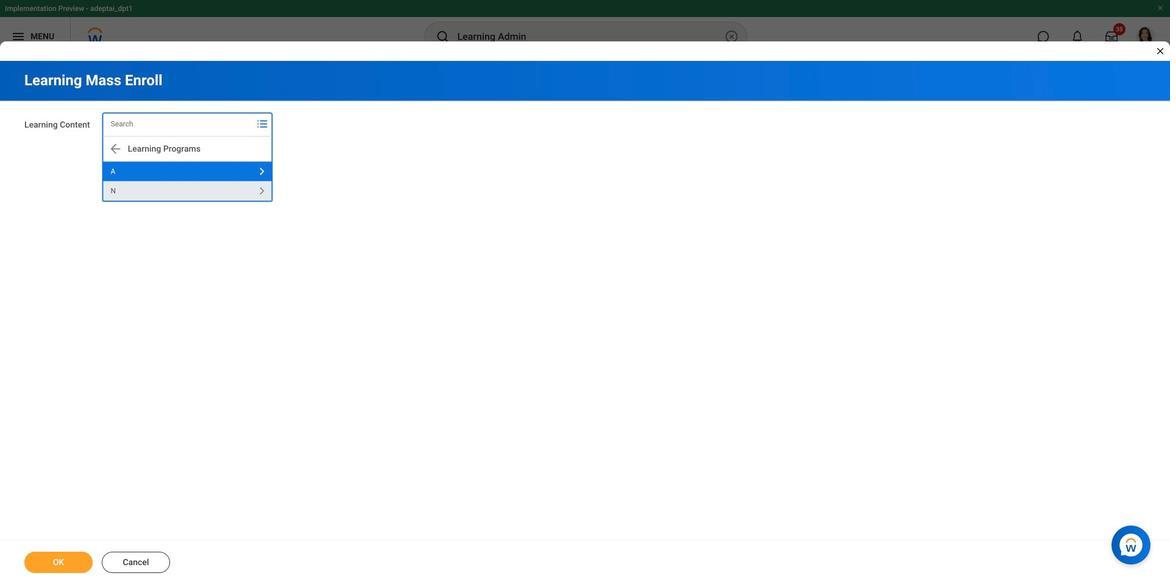 Task type: vqa. For each thing, say whether or not it's contained in the screenshot.
the Workday Assistant region
yes



Task type: locate. For each thing, give the bounding box(es) containing it.
x circle image
[[724, 29, 739, 44]]

dialog
[[0, 0, 1170, 585]]

workday assistant region
[[1112, 521, 1156, 565]]

close environment banner image
[[1157, 4, 1164, 12]]

notifications large image
[[1072, 30, 1084, 43]]

arrow left image
[[108, 142, 123, 156]]

Search field
[[103, 113, 253, 135]]

search image
[[435, 29, 450, 44]]

main content
[[0, 61, 1170, 585]]

chevron right small image
[[255, 164, 269, 179]]

banner
[[0, 0, 1170, 56]]



Task type: describe. For each thing, give the bounding box(es) containing it.
profile logan mcneil element
[[1129, 23, 1163, 50]]

inbox large image
[[1106, 30, 1118, 43]]

close learning mass enroll image
[[1156, 46, 1165, 56]]

chevron right small image
[[255, 184, 269, 198]]

prompts image
[[255, 117, 270, 131]]



